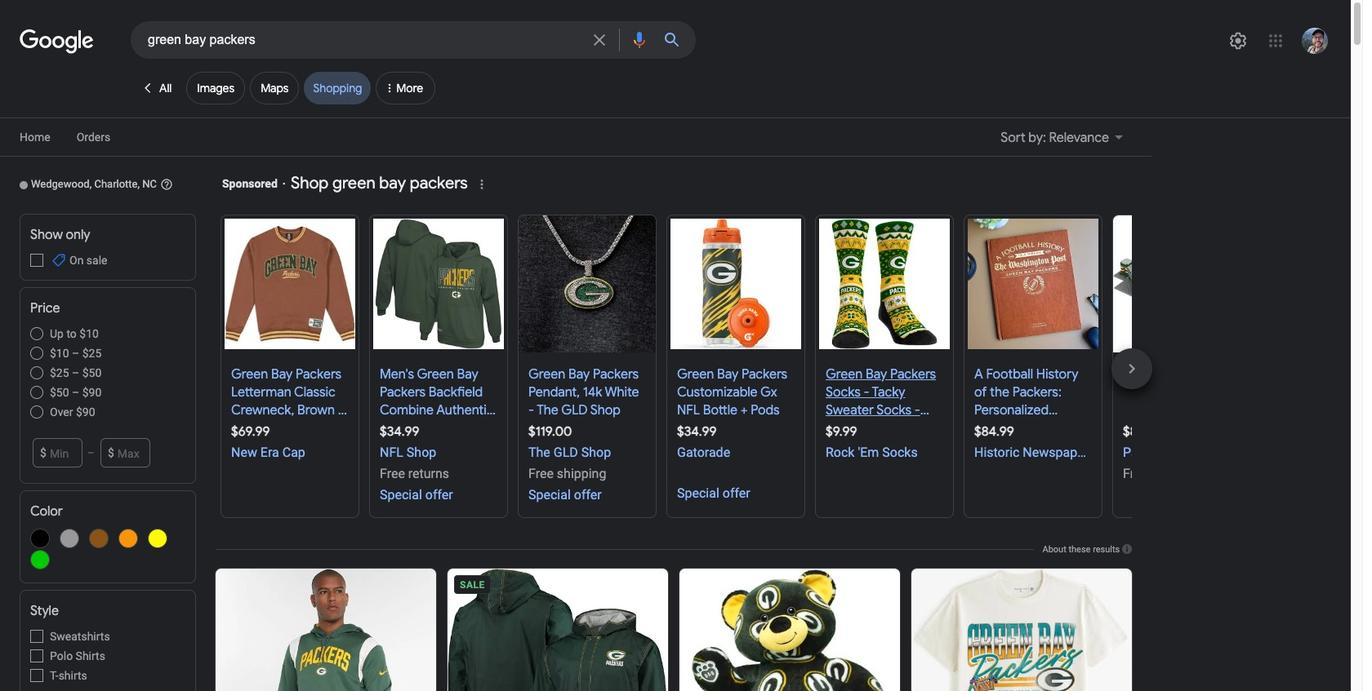 Task type: describe. For each thing, give the bounding box(es) containing it.
hoodie
[[429, 421, 472, 437]]

$10 inside up to $10 link
[[79, 328, 99, 341]]

the gld shop link
[[529, 441, 646, 463]]

by
[[305, 421, 319, 437]]

pods
[[751, 403, 780, 419]]

$34.99 nfl shop free returns
[[380, 424, 449, 482]]

13)
[[839, 457, 855, 473]]

$89.99 packers pro shop - official free shipping
[[1123, 424, 1277, 482]]

packers inside $89.99 packers pro shop - official free shipping
[[1123, 445, 1170, 461]]

of
[[975, 385, 987, 401]]

green inside men's green bay packers backfield combine authentic pullover hoodie size: extra large
[[417, 367, 454, 383]]

sale
[[460, 580, 485, 591]]

images link
[[187, 72, 245, 105]]

green for green bay packers letterman classic crewneck, brown - size: m, nfl by new era
[[231, 367, 268, 383]]

14k
[[583, 385, 602, 401]]

bottle
[[703, 403, 738, 419]]

sort by: relevance button
[[1001, 127, 1129, 149]]

field
[[1181, 367, 1208, 383]]

lambeau field brxlz
[[1123, 367, 1240, 383]]

gatorade link
[[677, 441, 795, 463]]

$34.99 inside $34.99 nfl shop free returns
[[380, 424, 419, 440]]

about these results link
[[1035, 545, 1132, 555]]

– down over $90 link
[[87, 447, 95, 460]]

about
[[1043, 545, 1067, 555]]

gray image
[[60, 529, 79, 549]]

rock inside green bay packers socks - tacky sweater socks - nfl socks - rock 'em socks l/xl (sz 9-13)
[[898, 421, 927, 437]]

special offer for green bay packers pendant, 14k white - the gld shop
[[529, 488, 602, 503]]

- inside green bay packers pendant, 14k white - the gld shop $119.00 the gld shop free shipping
[[529, 403, 534, 419]]

packers inside men's green bay packers backfield combine authentic pullover hoodie size: extra large
[[380, 385, 426, 401]]

letterman
[[231, 385, 291, 401]]

up
[[50, 328, 64, 341]]

book
[[1045, 421, 1075, 437]]

bay
[[379, 173, 406, 194]]

rock 'em socks link
[[826, 441, 943, 463]]

up to $10 link
[[30, 326, 185, 342]]

– for $25
[[72, 367, 79, 380]]

over $90 link
[[30, 404, 185, 421]]

special for green bay packers pendant, 14k white - the gld shop
[[529, 488, 571, 503]]

over
[[50, 406, 73, 419]]

nfl shop link
[[380, 441, 497, 463]]

size: inside the green bay packers letterman classic crewneck, brown - size: m, nfl by new era
[[231, 421, 258, 437]]

orders link
[[77, 127, 110, 147]]

$25 – $50
[[50, 367, 102, 380]]

1 vertical spatial the
[[529, 445, 550, 461]]

polo
[[50, 650, 73, 663]]

customizable
[[677, 385, 758, 401]]

bay for pendant,
[[569, 367, 590, 383]]

green bay packers socks - tacky sweater socks - nfl socks - rock 'em socks l/xl (sz 9-13)
[[826, 367, 936, 473]]

green bay packers pendant, 14k white - the gld shop $119.00 the gld shop free shipping
[[529, 367, 639, 482]]

Search search field
[[148, 31, 583, 51]]

green image
[[30, 551, 50, 570]]

combine
[[380, 403, 434, 419]]

sponsored
[[222, 177, 278, 190]]

brxlz
[[1211, 367, 1240, 383]]

nfl inside green bay packers customizable gx nfl bottle + pods $34.99 gatorade
[[677, 403, 700, 419]]

google image
[[20, 29, 95, 54]]

all link
[[131, 72, 182, 105]]

bay inside men's green bay packers backfield combine authentic pullover hoodie size: extra large
[[457, 367, 479, 383]]

2 $ from the left
[[108, 447, 114, 460]]

the
[[990, 385, 1010, 401]]

green bay packers customizable gx nfl bottle + pods $34.99 gatorade
[[677, 367, 788, 461]]

$34.99 inside green bay packers customizable gx nfl bottle + pods $34.99 gatorade
[[677, 424, 717, 440]]

0 vertical spatial $90
[[82, 386, 102, 399]]

only
[[66, 227, 90, 243]]

– for $50
[[72, 386, 79, 399]]

all
[[159, 81, 172, 96]]

t-
[[50, 670, 59, 683]]

'em inside green bay packers socks - tacky sweater socks - nfl socks - rock 'em socks l/xl (sz 9-13)
[[826, 439, 847, 455]]

maps
[[261, 81, 289, 96]]

new inside the green bay packers letterman classic crewneck, brown - size: m, nfl by new era
[[322, 421, 348, 437]]

sale
[[86, 254, 107, 267]]

- left tacky
[[864, 385, 870, 401]]

more
[[396, 81, 423, 96]]

0 vertical spatial the
[[537, 403, 559, 419]]

newspaper
[[975, 421, 1042, 437]]

m,
[[261, 421, 276, 437]]

sort
[[1001, 130, 1026, 146]]

extra
[[410, 439, 440, 455]]

historic
[[975, 445, 1020, 461]]

pullover
[[380, 421, 426, 437]]

up to $10
[[50, 328, 99, 341]]

shipping inside $89.99 packers pro shop - official free shipping
[[1152, 466, 1201, 482]]

nc
[[142, 178, 157, 190]]

(sz
[[916, 439, 933, 455]]

maps link
[[250, 72, 299, 105]]

special for men's green bay packers backfield combine authentic pullover hoodie size: extra large
[[380, 488, 422, 503]]

wedgewood, charlotte, nc
[[31, 178, 157, 190]]

1 vertical spatial $90
[[76, 406, 95, 419]]

pro
[[1173, 445, 1193, 461]]

offer for men's green bay packers backfield combine authentic pullover hoodie size: extra large
[[425, 488, 453, 503]]

wedgewood,
[[31, 178, 92, 190]]

$50 – $90 link
[[30, 385, 185, 401]]

packers
[[410, 173, 468, 194]]

9-
[[826, 457, 839, 473]]

shirts
[[59, 670, 87, 683]]

packers pro shop - official link
[[1123, 441, 1277, 463]]

these
[[1069, 545, 1091, 555]]

$10 – $25 link
[[30, 346, 185, 362]]

free inside $34.99 nfl shop free returns
[[380, 466, 405, 482]]

men's green bay packers backfield combine authentic pullover hoodie size: extra large
[[380, 367, 494, 455]]

crewneck,
[[231, 403, 294, 419]]

search by voice image
[[630, 30, 649, 50]]

socks inside $9.99 rock 'em socks
[[882, 445, 918, 461]]

football
[[986, 367, 1033, 383]]

cap
[[282, 445, 305, 461]]

about these results
[[1043, 545, 1122, 555]]

shop inside $89.99 packers pro shop - official free shipping
[[1196, 445, 1226, 461]]

white
[[605, 385, 639, 401]]

sweater
[[826, 403, 874, 419]]

more filters element
[[396, 81, 423, 96]]



Task type: vqa. For each thing, say whether or not it's contained in the screenshot.
ZOOM IN MAP icon
no



Task type: locate. For each thing, give the bounding box(es) containing it.
packers down $89.99
[[1123, 445, 1170, 461]]

5 bay from the left
[[866, 367, 887, 383]]

sponsored · shop green bay packers
[[222, 173, 468, 194]]

0 horizontal spatial $25
[[50, 367, 69, 380]]

relevance
[[1049, 130, 1109, 146]]

- up $119.00 on the left
[[529, 403, 534, 419]]

1 vertical spatial $25
[[50, 367, 69, 380]]

newspapers.com
[[1023, 445, 1125, 461]]

1 horizontal spatial $10
[[79, 328, 99, 341]]

special offer link down the gld shop link on the bottom left of page
[[529, 487, 646, 505]]

0 vertical spatial rock
[[898, 421, 927, 437]]

yellow image
[[148, 529, 167, 549]]

- inside $89.99 packers pro shop - official free shipping
[[1229, 445, 1233, 461]]

0 horizontal spatial $34.99
[[380, 424, 419, 440]]

green bay packers letterman classic crewneck, brown - size: m, nfl by new era
[[231, 367, 348, 455]]

– up $25 – $50
[[72, 347, 79, 360]]

packers up white
[[593, 367, 639, 383]]

packers for green bay packers pendant, 14k white - the gld shop $119.00 the gld shop free shipping
[[593, 367, 639, 383]]

1 horizontal spatial $25
[[82, 347, 102, 360]]

rock inside $9.99 rock 'em socks
[[826, 445, 855, 461]]

green inside green bay packers customizable gx nfl bottle + pods $34.99 gatorade
[[677, 367, 714, 383]]

packers up combine
[[380, 385, 426, 401]]

bay inside green bay packers socks - tacky sweater socks - nfl socks - rock 'em socks l/xl (sz 9-13)
[[866, 367, 887, 383]]

$34.99 up gatorade
[[677, 424, 717, 440]]

$90 down $50 – $90
[[76, 406, 95, 419]]

packers up classic
[[296, 367, 342, 383]]

shopping link
[[304, 72, 371, 105]]

'em up 9-
[[826, 439, 847, 455]]

$50 inside $25 – $50 link
[[82, 367, 102, 380]]

special offer link down gatorade link
[[677, 485, 795, 503]]

offer
[[723, 486, 750, 502], [425, 488, 453, 503], [574, 488, 602, 503]]

bay inside green bay packers pendant, 14k white - the gld shop $119.00 the gld shop free shipping
[[569, 367, 590, 383]]

1 horizontal spatial size:
[[380, 439, 407, 455]]

$
[[40, 447, 46, 460], [108, 447, 114, 460]]

0 vertical spatial new
[[322, 421, 348, 437]]

green up backfield at the bottom left
[[417, 367, 454, 383]]

pendant,
[[529, 385, 580, 401]]

era inside $69.99 new era cap
[[260, 445, 279, 461]]

special down the gld shop link on the bottom left of page
[[529, 488, 571, 503]]

1 vertical spatial $50
[[50, 386, 69, 399]]

0 horizontal spatial special offer
[[380, 488, 453, 503]]

bay up backfield at the bottom left
[[457, 367, 479, 383]]

special offer link for green bay packers pendant, 14k white - the gld shop
[[529, 487, 646, 505]]

'em inside $9.99 rock 'em socks
[[858, 445, 879, 461]]

on sale
[[69, 254, 107, 267]]

$ down over $90 link
[[108, 447, 114, 460]]

nfl left bottle
[[677, 403, 700, 419]]

green for green bay packers pendant, 14k white - the gld shop $119.00 the gld shop free shipping
[[529, 367, 566, 383]]

show
[[30, 227, 63, 243]]

0 horizontal spatial special
[[380, 488, 422, 503]]

– down $10 – $25
[[72, 367, 79, 380]]

2 horizontal spatial special offer link
[[677, 485, 795, 503]]

1 vertical spatial $10
[[50, 347, 69, 360]]

t-shirts
[[50, 670, 87, 683]]

4 green from the left
[[677, 367, 714, 383]]

home link
[[20, 127, 50, 147]]

shop inside $34.99 nfl shop free returns
[[407, 445, 436, 461]]

$69.99
[[231, 424, 270, 440]]

0 horizontal spatial offer
[[425, 488, 453, 503]]

0 vertical spatial $25
[[82, 347, 102, 360]]

2 horizontal spatial offer
[[723, 486, 750, 502]]

backfield
[[429, 385, 483, 401]]

– for $10
[[72, 347, 79, 360]]

bay up 14k
[[569, 367, 590, 383]]

new right "by"
[[322, 421, 348, 437]]

era
[[231, 439, 250, 455], [260, 445, 279, 461]]

$25
[[82, 347, 102, 360], [50, 367, 69, 380]]

$90 up over $90 link
[[82, 386, 102, 399]]

bay up customizable
[[717, 367, 739, 383]]

green up customizable
[[677, 367, 714, 383]]

1 horizontal spatial $50
[[82, 367, 102, 380]]

special offer down the returns
[[380, 488, 453, 503]]

- left "official"
[[1229, 445, 1233, 461]]

packers inside green bay packers pendant, 14k white - the gld shop $119.00 the gld shop free shipping
[[593, 367, 639, 383]]

packers inside green bay packers socks - tacky sweater socks - nfl socks - rock 'em socks l/xl (sz 9-13)
[[890, 367, 936, 383]]

offer down the returns
[[425, 488, 453, 503]]

special offer link for men's green bay packers backfield combine authentic pullover hoodie size: extra large
[[380, 487, 497, 505]]

bay inside green bay packers customizable gx nfl bottle + pods $34.99 gatorade
[[717, 367, 739, 383]]

rock
[[898, 421, 927, 437], [826, 445, 855, 461]]

size: left the m,
[[231, 421, 258, 437]]

1 horizontal spatial free
[[529, 466, 554, 482]]

rock up (sz
[[898, 421, 927, 437]]

0 horizontal spatial era
[[231, 439, 250, 455]]

large
[[443, 439, 476, 455]]

green inside green bay packers pendant, 14k white - the gld shop $119.00 the gld shop free shipping
[[529, 367, 566, 383]]

shipping down the gld shop link on the bottom left of page
[[557, 466, 606, 482]]

shipping inside green bay packers pendant, 14k white - the gld shop $119.00 the gld shop free shipping
[[557, 466, 606, 482]]

nfl left "by"
[[279, 421, 302, 437]]

offer for green bay packers pendant, 14k white - the gld shop
[[574, 488, 602, 503]]

$50 inside $50 – $90 link
[[50, 386, 69, 399]]

0 horizontal spatial size:
[[231, 421, 258, 437]]

nfl down sweater
[[826, 421, 849, 437]]

special
[[677, 486, 720, 502], [380, 488, 422, 503], [529, 488, 571, 503]]

gld
[[561, 403, 588, 419], [554, 445, 578, 461]]

$25 up $25 – $50 link
[[82, 347, 102, 360]]

0 horizontal spatial $
[[40, 447, 46, 460]]

1 vertical spatial size:
[[380, 439, 407, 455]]

shipping down pro
[[1152, 466, 1201, 482]]

home
[[20, 131, 50, 144]]

'em
[[826, 439, 847, 455], [858, 445, 879, 461]]

black image
[[30, 529, 50, 549]]

nfl down pullover
[[380, 445, 403, 461]]

$50
[[82, 367, 102, 380], [50, 386, 69, 399]]

2 free from the left
[[529, 466, 554, 482]]

1 $ from the left
[[40, 447, 46, 460]]

special offer down the gld shop link on the bottom left of page
[[529, 488, 602, 503]]

0 vertical spatial $50
[[82, 367, 102, 380]]

show only
[[30, 227, 90, 243]]

tacky
[[872, 385, 906, 401]]

new inside $69.99 new era cap
[[231, 445, 257, 461]]

bay for letterman
[[271, 367, 293, 383]]

0 vertical spatial $10
[[79, 328, 99, 341]]

bay up tacky
[[866, 367, 887, 383]]

bay up letterman
[[271, 367, 293, 383]]

None text field
[[51, 444, 71, 463], [118, 444, 139, 463], [51, 444, 71, 463], [118, 444, 139, 463]]

t-shirts link
[[30, 668, 185, 685]]

1 horizontal spatial special offer
[[529, 488, 602, 503]]

polo shirts
[[50, 650, 105, 663]]

era inside the green bay packers letterman classic crewneck, brown - size: m, nfl by new era
[[231, 439, 250, 455]]

·
[[282, 177, 286, 190]]

$10 inside $10 – $25 link
[[50, 347, 69, 360]]

$ up color
[[40, 447, 46, 460]]

packers for green bay packers socks - tacky sweater socks - nfl socks - rock 'em socks l/xl (sz 9-13)
[[890, 367, 936, 383]]

1 vertical spatial rock
[[826, 445, 855, 461]]

1 horizontal spatial 'em
[[858, 445, 879, 461]]

special offer down gatorade
[[677, 486, 750, 502]]

more info image
[[1122, 545, 1132, 555]]

images
[[197, 81, 235, 96]]

None search field
[[0, 20, 696, 59]]

a football history of the packers: personalized newspaper book
[[975, 367, 1079, 437]]

$10 down up
[[50, 347, 69, 360]]

free inside green bay packers pendant, 14k white - the gld shop $119.00 the gld shop free shipping
[[529, 466, 554, 482]]

2 shipping from the left
[[1152, 466, 1201, 482]]

0 horizontal spatial new
[[231, 445, 257, 461]]

0 horizontal spatial shipping
[[557, 466, 606, 482]]

new era cap link
[[231, 441, 349, 463]]

rock down $9.99
[[826, 445, 855, 461]]

bay for customizable
[[717, 367, 739, 383]]

special down gatorade
[[677, 486, 720, 502]]

$10 right to
[[79, 328, 99, 341]]

1 horizontal spatial era
[[260, 445, 279, 461]]

0 horizontal spatial $50
[[50, 386, 69, 399]]

size: inside men's green bay packers backfield combine authentic pullover hoodie size: extra large
[[380, 439, 407, 455]]

+
[[741, 403, 748, 419]]

packers up gx
[[742, 367, 788, 383]]

men's
[[380, 367, 414, 383]]

0 vertical spatial gld
[[561, 403, 588, 419]]

1 vertical spatial gld
[[554, 445, 578, 461]]

by:
[[1029, 130, 1046, 146]]

0 vertical spatial size:
[[231, 421, 258, 437]]

a
[[975, 367, 983, 383]]

$50 up over
[[50, 386, 69, 399]]

$50 up $50 – $90 link
[[82, 367, 102, 380]]

l/xl
[[887, 439, 913, 455]]

nfl inside green bay packers socks - tacky sweater socks - nfl socks - rock 'em socks l/xl (sz 9-13)
[[826, 421, 849, 437]]

$84.99 historic newspapers.com
[[975, 424, 1125, 461]]

$9.99 rock 'em socks
[[826, 424, 918, 461]]

0 horizontal spatial 'em
[[826, 439, 847, 455]]

bay inside the green bay packers letterman classic crewneck, brown - size: m, nfl by new era
[[271, 367, 293, 383]]

lambeau
[[1123, 367, 1178, 383]]

1 horizontal spatial $
[[108, 447, 114, 460]]

the down 'pendant,'
[[537, 403, 559, 419]]

green for green bay packers customizable gx nfl bottle + pods $34.99 gatorade
[[677, 367, 714, 383]]

packers inside the green bay packers letterman classic crewneck, brown - size: m, nfl by new era
[[296, 367, 342, 383]]

nfl inside the green bay packers letterman classic crewneck, brown - size: m, nfl by new era
[[279, 421, 302, 437]]

special offer for men's green bay packers backfield combine authentic pullover hoodie size: extra large
[[380, 488, 453, 503]]

color
[[30, 504, 63, 520]]

- up (sz
[[915, 403, 920, 419]]

price
[[30, 301, 60, 317]]

free down $119.00 on the left
[[529, 466, 554, 482]]

$119.00
[[529, 424, 572, 440]]

0 horizontal spatial free
[[380, 466, 405, 482]]

orange image
[[118, 529, 138, 549]]

$25 – $50 link
[[30, 365, 185, 381]]

1 horizontal spatial special
[[529, 488, 571, 503]]

shipping
[[557, 466, 606, 482], [1152, 466, 1201, 482]]

0 horizontal spatial special offer link
[[380, 487, 497, 505]]

packers up tacky
[[890, 367, 936, 383]]

new down $69.99
[[231, 445, 257, 461]]

history
[[1036, 367, 1079, 383]]

packers:
[[1013, 385, 1062, 401]]

the
[[537, 403, 559, 419], [529, 445, 550, 461]]

green up letterman
[[231, 367, 268, 383]]

0 horizontal spatial $10
[[50, 347, 69, 360]]

$9.99
[[826, 424, 857, 440]]

orders
[[77, 131, 110, 144]]

0 horizontal spatial rock
[[826, 445, 855, 461]]

– down $25 – $50
[[72, 386, 79, 399]]

3 bay from the left
[[569, 367, 590, 383]]

brown
[[297, 403, 335, 419]]

socks
[[826, 385, 861, 401], [877, 403, 912, 419], [851, 421, 886, 437], [849, 439, 884, 455], [882, 445, 918, 461]]

over $90
[[50, 406, 95, 419]]

special offer link down the returns
[[380, 487, 497, 505]]

$10 – $25
[[50, 347, 102, 360]]

sweatshirts link
[[30, 629, 185, 645]]

green up 'pendant,'
[[529, 367, 566, 383]]

2 horizontal spatial special
[[677, 486, 720, 502]]

packers for green bay packers customizable gx nfl bottle + pods $34.99 gatorade
[[742, 367, 788, 383]]

polo shirts link
[[30, 649, 185, 665]]

2 bay from the left
[[457, 367, 479, 383]]

brown image
[[89, 529, 109, 549]]

5 green from the left
[[826, 367, 863, 383]]

$34.99 down combine
[[380, 424, 419, 440]]

bay for socks
[[866, 367, 887, 383]]

$50 – $90
[[50, 386, 102, 399]]

gld down $119.00 on the left
[[554, 445, 578, 461]]

official
[[1236, 445, 1277, 461]]

authentic
[[436, 403, 494, 419]]

the down $119.00 on the left
[[529, 445, 550, 461]]

size: down pullover
[[380, 439, 407, 455]]

era down crewneck,
[[231, 439, 250, 455]]

green for green bay packers socks - tacky sweater socks - nfl socks - rock 'em socks l/xl (sz 9-13)
[[826, 367, 863, 383]]

$10
[[79, 328, 99, 341], [50, 347, 69, 360]]

$34.99
[[380, 424, 419, 440], [677, 424, 717, 440]]

1 free from the left
[[380, 466, 405, 482]]

green inside green bay packers socks - tacky sweater socks - nfl socks - rock 'em socks l/xl (sz 9-13)
[[826, 367, 863, 383]]

$89.99
[[1123, 424, 1162, 440]]

more button
[[376, 72, 436, 111]]

packers for green bay packers letterman classic crewneck, brown - size: m, nfl by new era
[[296, 367, 342, 383]]

3 green from the left
[[529, 367, 566, 383]]

charlotte,
[[94, 178, 140, 190]]

offer down the gld shop link on the bottom left of page
[[574, 488, 602, 503]]

sweatshirts
[[50, 631, 110, 644]]

1 vertical spatial new
[[231, 445, 257, 461]]

era left cap
[[260, 445, 279, 461]]

shirts
[[76, 650, 105, 663]]

$25 up $50 – $90
[[50, 367, 69, 380]]

free down $89.99
[[1123, 466, 1148, 482]]

2 horizontal spatial special offer
[[677, 486, 750, 502]]

- right brown
[[338, 403, 344, 419]]

nfl inside $34.99 nfl shop free returns
[[380, 445, 403, 461]]

1 horizontal spatial shipping
[[1152, 466, 1201, 482]]

3 free from the left
[[1123, 466, 1148, 482]]

green up sweater
[[826, 367, 863, 383]]

2 horizontal spatial free
[[1123, 466, 1148, 482]]

special down the returns
[[380, 488, 422, 503]]

green inside the green bay packers letterman classic crewneck, brown - size: m, nfl by new era
[[231, 367, 268, 383]]

1 shipping from the left
[[557, 466, 606, 482]]

1 green from the left
[[231, 367, 268, 383]]

1 $34.99 from the left
[[380, 424, 419, 440]]

1 horizontal spatial rock
[[898, 421, 927, 437]]

'em right the 13)
[[858, 445, 879, 461]]

1 horizontal spatial special offer link
[[529, 487, 646, 505]]

clear image
[[590, 22, 609, 58]]

2 green from the left
[[417, 367, 454, 383]]

results
[[1093, 545, 1120, 555]]

- inside the green bay packers letterman classic crewneck, brown - size: m, nfl by new era
[[338, 403, 344, 419]]

1 horizontal spatial $34.99
[[677, 424, 717, 440]]

style
[[30, 604, 59, 620]]

4 bay from the left
[[717, 367, 739, 383]]

offer down gatorade link
[[723, 486, 750, 502]]

free inside $89.99 packers pro shop - official free shipping
[[1123, 466, 1148, 482]]

$90
[[82, 386, 102, 399], [76, 406, 95, 419]]

- up l/xl
[[889, 421, 895, 437]]

free left the returns
[[380, 466, 405, 482]]

1 bay from the left
[[271, 367, 293, 383]]

packers
[[296, 367, 342, 383], [593, 367, 639, 383], [742, 367, 788, 383], [890, 367, 936, 383], [380, 385, 426, 401], [1123, 445, 1170, 461]]

1 horizontal spatial new
[[322, 421, 348, 437]]

on sale link
[[30, 252, 185, 269]]

2 $34.99 from the left
[[677, 424, 717, 440]]

gld down 14k
[[561, 403, 588, 419]]

$84.99
[[975, 424, 1014, 440]]

packers inside green bay packers customizable gx nfl bottle + pods $34.99 gatorade
[[742, 367, 788, 383]]

1 horizontal spatial offer
[[574, 488, 602, 503]]



